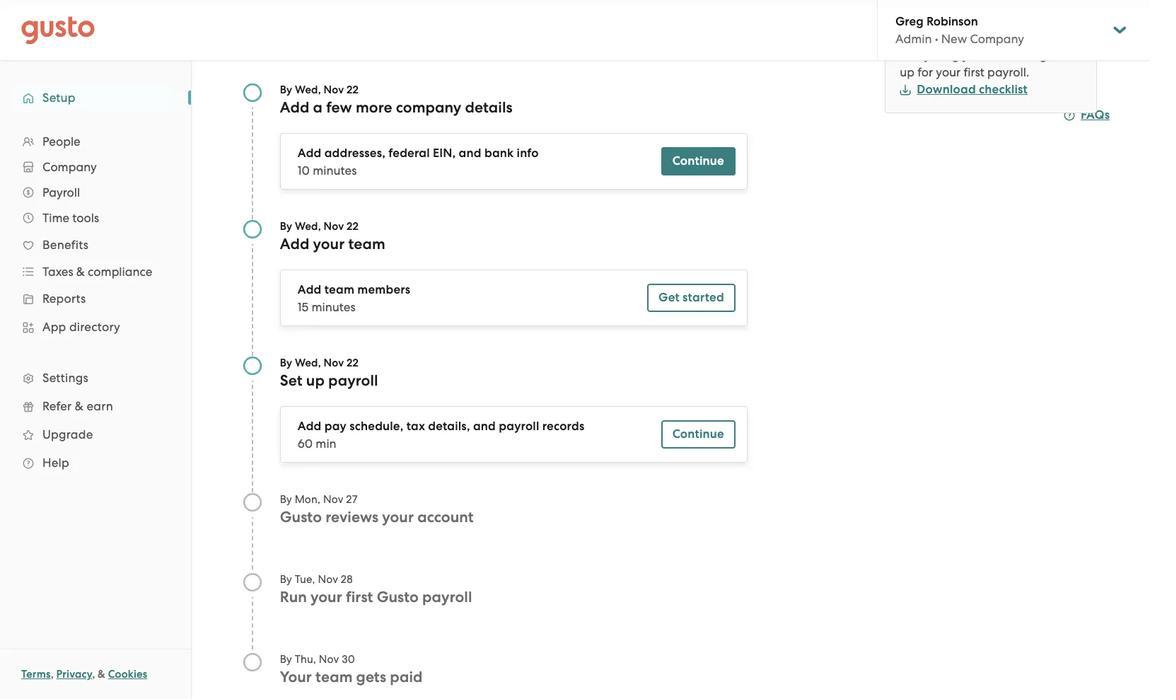 Task type: locate. For each thing, give the bounding box(es) containing it.
wed, up set
[[295, 357, 321, 369]]

by wed, nov 22 add a few more company details
[[280, 84, 513, 117]]

get started button
[[648, 284, 736, 312]]

time tools
[[42, 211, 99, 225]]

by inside 'by thu, nov 30 your team gets paid'
[[280, 653, 292, 666]]

wed, down 10
[[295, 220, 321, 233]]

cookies
[[108, 668, 147, 681]]

& for earn
[[75, 399, 84, 413]]

nov inside by wed, nov 22 add a few more company details
[[324, 84, 344, 96]]

checklist inside download our handy checklist of everything you'll need to get set up for your first payroll.
[[1021, 31, 1069, 45]]

started
[[683, 290, 724, 305]]

add
[[280, 98, 310, 117], [298, 146, 322, 161], [280, 235, 310, 253], [298, 282, 322, 297], [298, 419, 322, 434]]

& inside "refer & earn" link
[[75, 399, 84, 413]]

company
[[970, 32, 1025, 46], [42, 160, 97, 174]]

privacy link
[[56, 668, 92, 681]]

company inside greg robinson admin • new company
[[970, 32, 1025, 46]]

gusto navigation element
[[0, 61, 191, 500]]

1 vertical spatial 22
[[347, 220, 359, 233]]

2 continue from the top
[[673, 427, 724, 442]]

60
[[298, 437, 313, 451]]

info
[[517, 146, 539, 161]]

details
[[465, 98, 513, 117]]

nov inside by mon, nov 27 gusto reviews your account
[[323, 493, 344, 506]]

3 by from the top
[[280, 357, 292, 369]]

your right reviews
[[382, 508, 414, 526]]

circle blank image for run your first gusto payroll
[[243, 572, 262, 592]]

2 horizontal spatial payroll
[[499, 419, 540, 434]]

by inside by wed, nov 22 set up payroll
[[280, 357, 292, 369]]

terms
[[21, 668, 51, 681]]

0 horizontal spatial up
[[306, 372, 325, 390]]

2 vertical spatial 22
[[347, 357, 359, 369]]

help link
[[14, 450, 177, 476]]

3 22 from the top
[[347, 357, 359, 369]]

& left earn
[[75, 399, 84, 413]]

reports
[[42, 292, 86, 306]]

, left privacy link
[[51, 668, 54, 681]]

up
[[900, 65, 915, 79], [306, 372, 325, 390]]

home image
[[21, 16, 95, 44]]

nov inside by wed, nov 22 add your team
[[324, 220, 344, 233]]

set
[[280, 372, 303, 390]]

1 vertical spatial company
[[42, 160, 97, 174]]

for
[[918, 65, 933, 79]]

payroll inside by wed, nov 22 set up payroll
[[328, 372, 378, 390]]

1 vertical spatial continue button
[[661, 420, 736, 449]]

2 vertical spatial wed,
[[295, 357, 321, 369]]

nov inside by wed, nov 22 set up payroll
[[324, 357, 344, 369]]

by wed, nov 22 set up payroll
[[280, 357, 378, 390]]

1 horizontal spatial company
[[970, 32, 1025, 46]]

1 continue from the top
[[673, 154, 724, 168]]

& inside "taxes & compliance" dropdown button
[[76, 265, 85, 279]]

minutes inside add team members 15 minutes
[[312, 300, 356, 314]]

our
[[961, 31, 980, 45]]

0 horizontal spatial ,
[[51, 668, 54, 681]]

team left the "members"
[[325, 282, 355, 297]]

0 vertical spatial and
[[459, 146, 482, 161]]

1 vertical spatial download
[[917, 82, 976, 97]]

gusto
[[280, 508, 322, 526], [377, 588, 419, 606]]

0 horizontal spatial first
[[346, 588, 373, 606]]

nov
[[324, 84, 344, 96], [324, 220, 344, 233], [324, 357, 344, 369], [323, 493, 344, 506], [318, 573, 338, 586], [319, 653, 339, 666]]

2 wed, from the top
[[295, 220, 321, 233]]

1 vertical spatial up
[[306, 372, 325, 390]]

by inside by mon, nov 27 gusto reviews your account
[[280, 493, 292, 506]]

by for add a few more company details
[[280, 84, 292, 96]]

your up add team members 15 minutes
[[313, 235, 345, 253]]

2 , from the left
[[92, 668, 95, 681]]

team inside 'by thu, nov 30 your team gets paid'
[[316, 668, 353, 686]]

wed,
[[295, 84, 321, 96], [295, 220, 321, 233], [295, 357, 321, 369]]

and right ein,
[[459, 146, 482, 161]]

1 horizontal spatial gusto
[[377, 588, 419, 606]]

& right taxes
[[76, 265, 85, 279]]

1 vertical spatial team
[[325, 282, 355, 297]]

circle blank image
[[243, 493, 262, 512]]

0 vertical spatial 22
[[347, 84, 359, 96]]

1 vertical spatial and
[[473, 419, 496, 434]]

1 horizontal spatial ,
[[92, 668, 95, 681]]

up right set
[[306, 372, 325, 390]]

reviews
[[326, 508, 379, 526]]

0 vertical spatial up
[[900, 65, 915, 79]]

1 continue button from the top
[[661, 147, 736, 175]]

team up the "members"
[[348, 235, 386, 253]]

2 vertical spatial team
[[316, 668, 353, 686]]

0 horizontal spatial payroll
[[328, 372, 378, 390]]

and
[[459, 146, 482, 161], [473, 419, 496, 434]]

1 horizontal spatial payroll
[[422, 588, 472, 606]]

circle blank image left run
[[243, 572, 262, 592]]

nov inside 'by thu, nov 30 your team gets paid'
[[319, 653, 339, 666]]

taxes
[[42, 265, 73, 279]]

22 down add team members 15 minutes
[[347, 357, 359, 369]]

6 by from the top
[[280, 653, 292, 666]]

28
[[341, 573, 353, 586]]

download up everything
[[900, 31, 958, 45]]

nov for gets
[[319, 653, 339, 666]]

tax
[[407, 419, 425, 434]]

set
[[1061, 48, 1078, 62]]

your down 28 at left
[[311, 588, 342, 606]]

taxes & compliance button
[[14, 259, 177, 284]]

nov inside by tue, nov 28 run your first gusto payroll
[[318, 573, 338, 586]]

1 vertical spatial circle blank image
[[243, 652, 262, 672]]

, left cookies
[[92, 668, 95, 681]]

by inside by wed, nov 22 add your team
[[280, 220, 292, 233]]

0 horizontal spatial gusto
[[280, 508, 322, 526]]

schedule,
[[350, 419, 404, 434]]

download for download our handy checklist of everything you'll need to get set up for your first payroll.
[[900, 31, 958, 45]]

team down 30
[[316, 668, 353, 686]]

1 wed, from the top
[[295, 84, 321, 96]]

& left cookies button
[[98, 668, 105, 681]]

by mon, nov 27 gusto reviews your account
[[280, 493, 474, 526]]

circle blank image for your team gets paid
[[243, 652, 262, 672]]

22 inside by wed, nov 22 set up payroll
[[347, 357, 359, 369]]

by for add your team
[[280, 220, 292, 233]]

more
[[356, 98, 392, 117]]

0 vertical spatial download
[[900, 31, 958, 45]]

0 vertical spatial team
[[348, 235, 386, 253]]

0 vertical spatial gusto
[[280, 508, 322, 526]]

22 up few
[[347, 84, 359, 96]]

0 vertical spatial payroll
[[328, 372, 378, 390]]

nov for your
[[323, 493, 344, 506]]

1 22 from the top
[[347, 84, 359, 96]]

1 vertical spatial first
[[346, 588, 373, 606]]

2 continue button from the top
[[661, 420, 736, 449]]

company inside dropdown button
[[42, 160, 97, 174]]

2 22 from the top
[[347, 220, 359, 233]]

people
[[42, 134, 80, 149]]

payroll for up
[[328, 372, 378, 390]]

0 vertical spatial &
[[76, 265, 85, 279]]

wed, inside by wed, nov 22 add a few more company details
[[295, 84, 321, 96]]

3 wed, from the top
[[295, 357, 321, 369]]

minutes right 15
[[312, 300, 356, 314]]

by for set up payroll
[[280, 357, 292, 369]]

nov for team
[[324, 220, 344, 233]]

your
[[280, 668, 312, 686]]

0 vertical spatial wed,
[[295, 84, 321, 96]]

minutes down addresses,
[[313, 163, 357, 178]]

checklist up get at the top right of page
[[1021, 31, 1069, 45]]

0 vertical spatial minutes
[[313, 163, 357, 178]]

download inside download our handy checklist of everything you'll need to get set up for your first payroll.
[[900, 31, 958, 45]]

30
[[342, 653, 355, 666]]

first down 28 at left
[[346, 588, 373, 606]]

app directory link
[[14, 314, 177, 340]]

2 circle blank image from the top
[[243, 652, 262, 672]]

payroll for and
[[499, 419, 540, 434]]

by inside by tue, nov 28 run your first gusto payroll
[[280, 573, 292, 586]]

time tools button
[[14, 205, 177, 231]]

circle blank image left your
[[243, 652, 262, 672]]

payroll inside 'add pay schedule, tax details, and payroll records 60 min'
[[499, 419, 540, 434]]

by
[[280, 84, 292, 96], [280, 220, 292, 233], [280, 357, 292, 369], [280, 493, 292, 506], [280, 573, 292, 586], [280, 653, 292, 666]]

1 vertical spatial payroll
[[499, 419, 540, 434]]

continue
[[673, 154, 724, 168], [673, 427, 724, 442]]

0 vertical spatial first
[[964, 65, 985, 79]]

1 horizontal spatial up
[[900, 65, 915, 79]]

add inside 'add pay schedule, tax details, and payroll records 60 min'
[[298, 419, 322, 434]]

and right details,
[[473, 419, 496, 434]]

22
[[347, 84, 359, 96], [347, 220, 359, 233], [347, 357, 359, 369]]

payroll
[[328, 372, 378, 390], [499, 419, 540, 434], [422, 588, 472, 606]]

wed, inside by wed, nov 22 add your team
[[295, 220, 321, 233]]

a
[[313, 98, 323, 117]]

1 by from the top
[[280, 84, 292, 96]]

list
[[0, 129, 191, 477]]

payroll button
[[14, 180, 177, 205]]

wed, up the "a" at the left of page
[[295, 84, 321, 96]]

tools
[[72, 211, 99, 225]]

first
[[964, 65, 985, 79], [346, 588, 373, 606]]

minutes inside add addresses, federal ein, and bank info 10 minutes
[[313, 163, 357, 178]]

your inside by mon, nov 27 gusto reviews your account
[[382, 508, 414, 526]]

2 vertical spatial &
[[98, 668, 105, 681]]

gets
[[356, 668, 387, 686]]

payroll.
[[988, 65, 1030, 79]]

add inside add addresses, federal ein, and bank info 10 minutes
[[298, 146, 322, 161]]

minutes
[[313, 163, 357, 178], [312, 300, 356, 314]]

22 up the "members"
[[347, 220, 359, 233]]

company down 'people'
[[42, 160, 97, 174]]

0 vertical spatial checklist
[[1021, 31, 1069, 45]]

1 horizontal spatial first
[[964, 65, 985, 79]]

0 vertical spatial circle blank image
[[243, 572, 262, 592]]

22 inside by wed, nov 22 add your team
[[347, 220, 359, 233]]

company up need
[[970, 32, 1025, 46]]

0 horizontal spatial company
[[42, 160, 97, 174]]

1 vertical spatial continue
[[673, 427, 724, 442]]

download
[[900, 31, 958, 45], [917, 82, 976, 97]]

download down "for"
[[917, 82, 976, 97]]

team
[[348, 235, 386, 253], [325, 282, 355, 297], [316, 668, 353, 686]]

checklist down payroll.
[[979, 82, 1028, 97]]

nov for first
[[318, 573, 338, 586]]

your right "for"
[[936, 65, 961, 79]]

1 vertical spatial minutes
[[312, 300, 356, 314]]

app
[[42, 320, 66, 334]]

1 vertical spatial wed,
[[295, 220, 321, 233]]

up left "for"
[[900, 65, 915, 79]]

2 vertical spatial payroll
[[422, 588, 472, 606]]

team inside add team members 15 minutes
[[325, 282, 355, 297]]

benefits
[[42, 238, 89, 252]]

by inside by wed, nov 22 add a few more company details
[[280, 84, 292, 96]]

1 vertical spatial &
[[75, 399, 84, 413]]

0 vertical spatial continue button
[[661, 147, 736, 175]]

1 vertical spatial gusto
[[377, 588, 419, 606]]

settings link
[[14, 365, 177, 391]]

wed, inside by wed, nov 22 set up payroll
[[295, 357, 321, 369]]

0 vertical spatial continue
[[673, 154, 724, 168]]

nov for payroll
[[324, 357, 344, 369]]

4 by from the top
[[280, 493, 292, 506]]

add inside add team members 15 minutes
[[298, 282, 322, 297]]

22 inside by wed, nov 22 add a few more company details
[[347, 84, 359, 96]]

1 vertical spatial checklist
[[979, 82, 1028, 97]]

5 by from the top
[[280, 573, 292, 586]]

circle blank image
[[243, 572, 262, 592], [243, 652, 262, 672]]

refer
[[42, 399, 72, 413]]

2 by from the top
[[280, 220, 292, 233]]

add addresses, federal ein, and bank info 10 minutes
[[298, 146, 539, 178]]

1 circle blank image from the top
[[243, 572, 262, 592]]

nov for few
[[324, 84, 344, 96]]

first down you'll
[[964, 65, 985, 79]]

0 vertical spatial company
[[970, 32, 1025, 46]]



Task type: vqa. For each thing, say whether or not it's contained in the screenshot.
Reports link
yes



Task type: describe. For each thing, give the bounding box(es) containing it.
setup
[[42, 91, 76, 105]]

terms link
[[21, 668, 51, 681]]

download checklist link
[[900, 82, 1028, 97]]

federal
[[389, 146, 430, 161]]

greg
[[896, 14, 924, 29]]

robinson
[[927, 14, 978, 29]]

add pay schedule, tax details, and payroll records 60 min
[[298, 419, 585, 451]]

upgrade
[[42, 427, 93, 442]]

reports link
[[14, 286, 177, 311]]

1 , from the left
[[51, 668, 54, 681]]

account
[[418, 508, 474, 526]]

thu,
[[295, 653, 316, 666]]

you'll
[[963, 48, 991, 62]]

terms , privacy , & cookies
[[21, 668, 147, 681]]

get
[[1040, 48, 1058, 62]]

few
[[326, 98, 352, 117]]

download our handy checklist of everything you'll need to get set up for your first payroll.
[[900, 31, 1083, 79]]

people button
[[14, 129, 177, 154]]

15
[[298, 300, 309, 314]]

gusto inside by tue, nov 28 run your first gusto payroll
[[377, 588, 419, 606]]

list containing people
[[0, 129, 191, 477]]

first inside download our handy checklist of everything you'll need to get set up for your first payroll.
[[964, 65, 985, 79]]

by thu, nov 30 your team gets paid
[[280, 653, 423, 686]]

everything
[[900, 48, 960, 62]]

pay
[[325, 419, 347, 434]]

bank
[[485, 146, 514, 161]]

22 for few
[[347, 84, 359, 96]]

add inside by wed, nov 22 add a few more company details
[[280, 98, 310, 117]]

your inside download our handy checklist of everything you'll need to get set up for your first payroll.
[[936, 65, 961, 79]]

add for add team members
[[298, 282, 322, 297]]

and inside 'add pay schedule, tax details, and payroll records 60 min'
[[473, 419, 496, 434]]

addresses,
[[325, 146, 386, 161]]

earn
[[87, 399, 113, 413]]

ein,
[[433, 146, 456, 161]]

up inside download our handy checklist of everything you'll need to get set up for your first payroll.
[[900, 65, 915, 79]]

and inside add addresses, federal ein, and bank info 10 minutes
[[459, 146, 482, 161]]

wed, for a
[[295, 84, 321, 96]]

& for compliance
[[76, 265, 85, 279]]

mon,
[[295, 493, 321, 506]]

cookies button
[[108, 666, 147, 683]]

faqs
[[1081, 108, 1110, 122]]

setup link
[[14, 85, 177, 110]]

by for your team gets paid
[[280, 653, 292, 666]]

get started
[[659, 290, 724, 305]]

by for run your first gusto payroll
[[280, 573, 292, 586]]

payroll
[[42, 185, 80, 200]]

min
[[316, 437, 337, 451]]

details,
[[428, 419, 470, 434]]

faqs button
[[1064, 107, 1110, 124]]

directory
[[69, 320, 120, 334]]

wed, for your
[[295, 220, 321, 233]]

•
[[935, 32, 939, 46]]

add for add pay schedule, tax details, and payroll records
[[298, 419, 322, 434]]

benefits link
[[14, 232, 177, 258]]

tue,
[[295, 573, 315, 586]]

10
[[298, 163, 310, 178]]

of
[[1072, 31, 1083, 45]]

new
[[942, 32, 968, 46]]

company
[[396, 98, 462, 117]]

refer & earn link
[[14, 393, 177, 419]]

add inside by wed, nov 22 add your team
[[280, 235, 310, 253]]

add for add addresses, federal ein, and bank info
[[298, 146, 322, 161]]

download for download checklist
[[917, 82, 976, 97]]

time
[[42, 211, 69, 225]]

help
[[42, 456, 69, 470]]

need
[[994, 48, 1023, 62]]

get
[[659, 290, 680, 305]]

taxes & compliance
[[42, 265, 152, 279]]

compliance
[[88, 265, 152, 279]]

up inside by wed, nov 22 set up payroll
[[306, 372, 325, 390]]

privacy
[[56, 668, 92, 681]]

wed, for up
[[295, 357, 321, 369]]

gusto inside by mon, nov 27 gusto reviews your account
[[280, 508, 322, 526]]

to
[[1026, 48, 1037, 62]]

records
[[543, 419, 585, 434]]

22 for team
[[347, 220, 359, 233]]

admin
[[896, 32, 932, 46]]

payroll inside by tue, nov 28 run your first gusto payroll
[[422, 588, 472, 606]]

your inside by wed, nov 22 add your team
[[313, 235, 345, 253]]

22 for payroll
[[347, 357, 359, 369]]

app directory
[[42, 320, 120, 334]]

company button
[[14, 154, 177, 180]]

add team members 15 minutes
[[298, 282, 411, 314]]

refer & earn
[[42, 399, 113, 413]]

handy
[[983, 31, 1018, 45]]

download checklist
[[917, 82, 1028, 97]]

team inside by wed, nov 22 add your team
[[348, 235, 386, 253]]

greg robinson admin • new company
[[896, 14, 1025, 46]]

27
[[346, 493, 358, 506]]

by for gusto reviews your account
[[280, 493, 292, 506]]

by tue, nov 28 run your first gusto payroll
[[280, 573, 472, 606]]

paid
[[390, 668, 423, 686]]

first inside by tue, nov 28 run your first gusto payroll
[[346, 588, 373, 606]]

your inside by tue, nov 28 run your first gusto payroll
[[311, 588, 342, 606]]

settings
[[42, 371, 88, 385]]



